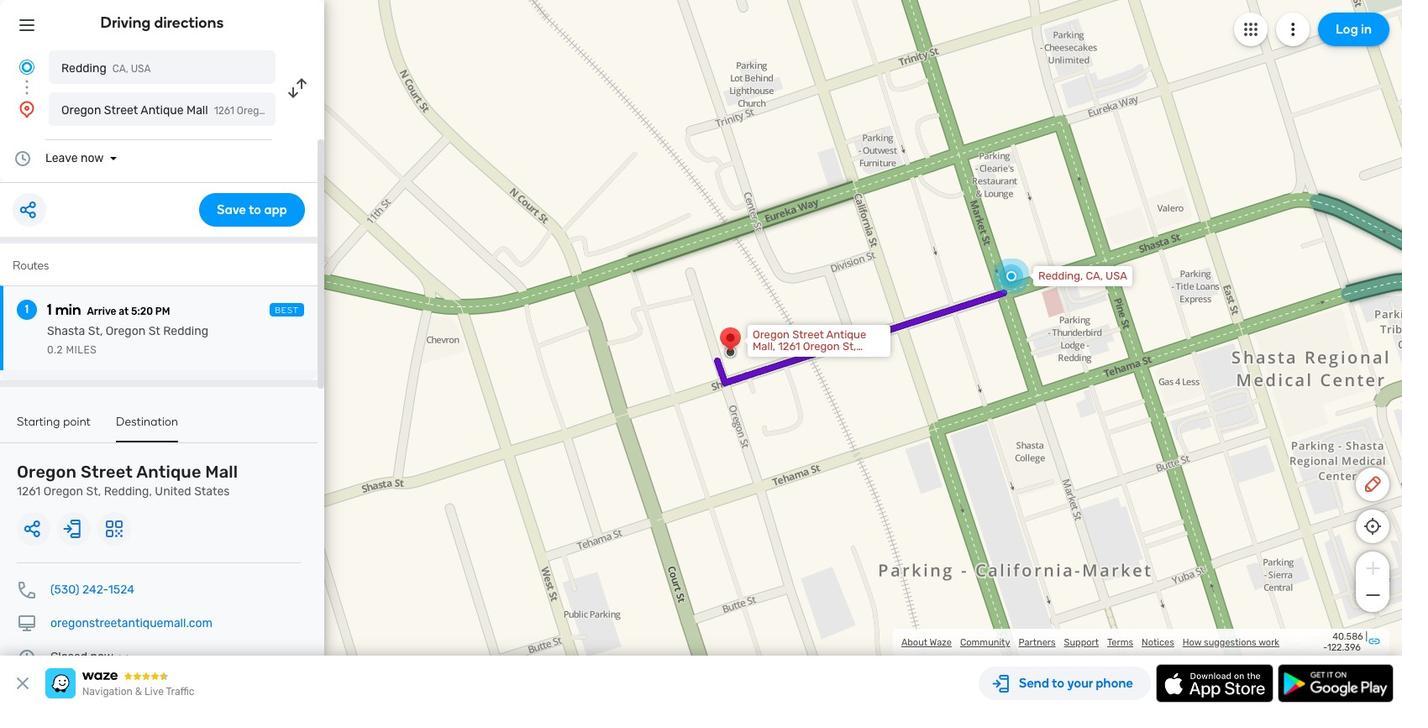 Task type: describe. For each thing, give the bounding box(es) containing it.
(530) 242-1524
[[50, 583, 134, 597]]

notices link
[[1142, 637, 1174, 648]]

driving
[[100, 13, 151, 32]]

40.586
[[1332, 632, 1363, 643]]

navigation
[[82, 686, 133, 698]]

st, for mall
[[86, 485, 101, 499]]

navigation & live traffic
[[82, 686, 194, 698]]

redding, for mall
[[104, 485, 152, 499]]

redding ca, usa
[[61, 61, 151, 76]]

directions
[[154, 13, 224, 32]]

mall for oregon street antique mall
[[186, 103, 208, 118]]

community link
[[960, 637, 1010, 648]]

1 vertical spatial clock image
[[17, 648, 37, 668]]

st, inside shasta st, oregon st redding 0.2 miles
[[88, 324, 103, 339]]

waze
[[930, 637, 952, 648]]

redding, for mall,
[[753, 352, 797, 365]]

states for mall,
[[837, 352, 870, 365]]

how suggestions work link
[[1183, 637, 1279, 648]]

leave
[[45, 151, 78, 165]]

at
[[119, 306, 129, 318]]

miles
[[66, 344, 97, 356]]

arrive
[[87, 306, 116, 318]]

terms
[[1107, 637, 1133, 648]]

starting
[[17, 415, 60, 429]]

min
[[55, 301, 81, 319]]

1261 for mall,
[[778, 340, 800, 353]]

partners link
[[1019, 637, 1056, 648]]

traffic
[[166, 686, 194, 698]]

states for mall
[[194, 485, 230, 499]]

destination
[[116, 415, 178, 429]]

1 for 1 min arrive at 5:20 pm
[[47, 301, 52, 319]]

terms link
[[1107, 637, 1133, 648]]

about waze link
[[901, 637, 952, 648]]

shasta st, oregon st redding 0.2 miles
[[47, 324, 208, 356]]

work
[[1259, 637, 1279, 648]]

0 vertical spatial clock image
[[13, 149, 33, 169]]

routes
[[13, 259, 49, 273]]

now for leave now
[[81, 151, 104, 165]]

community
[[960, 637, 1010, 648]]

destination button
[[116, 415, 178, 443]]

oregonstreetantiquemall.com
[[50, 617, 213, 631]]

closed now button
[[50, 650, 134, 664]]

st
[[148, 324, 160, 339]]

suggestions
[[1204, 637, 1257, 648]]

closed
[[50, 650, 87, 664]]

usa for redding
[[131, 63, 151, 75]]

street for oregon street antique mall 1261 oregon st, redding, united states
[[81, 462, 133, 482]]

1261 for mall
[[17, 485, 41, 499]]

current location image
[[17, 57, 37, 77]]

st, for mall,
[[842, 340, 856, 353]]

40.586 | -122.396
[[1323, 632, 1368, 654]]

pm
[[155, 306, 170, 318]]

point
[[63, 415, 91, 429]]

redding, ca, usa
[[1038, 270, 1127, 282]]

oregon inside shasta st, oregon st redding 0.2 miles
[[106, 324, 146, 339]]

zoom out image
[[1362, 586, 1383, 606]]

1 min arrive at 5:20 pm
[[47, 301, 170, 319]]

usa for redding,
[[1106, 270, 1127, 282]]

best
[[275, 306, 299, 316]]

oregon street antique mall 1261 oregon st, redding, united states
[[17, 462, 238, 499]]

street for oregon street antique mall
[[104, 103, 138, 118]]

redding inside shasta st, oregon st redding 0.2 miles
[[163, 324, 208, 339]]

support
[[1064, 637, 1099, 648]]



Task type: vqa. For each thing, say whether or not it's contained in the screenshot.
About Waze Community Partners Support Terms Notices How Suggestions Work 47.259 | -122.454
no



Task type: locate. For each thing, give the bounding box(es) containing it.
122.396
[[1327, 643, 1361, 654]]

antique
[[141, 103, 184, 118], [826, 328, 866, 341], [136, 462, 201, 482]]

united for mall,
[[800, 352, 834, 365]]

mall
[[186, 103, 208, 118], [205, 462, 238, 482]]

1 vertical spatial ca,
[[1086, 270, 1103, 282]]

united
[[800, 352, 834, 365], [155, 485, 191, 499]]

notices
[[1142, 637, 1174, 648]]

redding,
[[1038, 270, 1083, 282], [753, 352, 797, 365], [104, 485, 152, 499]]

mall inside button
[[186, 103, 208, 118]]

oregon street antique mall button
[[49, 92, 276, 126]]

ca,
[[112, 63, 128, 75], [1086, 270, 1103, 282]]

oregon street antique mall
[[61, 103, 208, 118]]

0 vertical spatial mall
[[186, 103, 208, 118]]

1 vertical spatial mall
[[205, 462, 238, 482]]

antique inside oregon street antique mall button
[[141, 103, 184, 118]]

1 vertical spatial st,
[[842, 340, 856, 353]]

usa inside redding ca, usa
[[131, 63, 151, 75]]

support link
[[1064, 637, 1099, 648]]

1261 right mall,
[[778, 340, 800, 353]]

1 horizontal spatial 1
[[47, 301, 52, 319]]

0 horizontal spatial united
[[155, 485, 191, 499]]

1261 inside oregon street antique mall 1261 oregon st, redding, united states
[[17, 485, 41, 499]]

2 horizontal spatial redding,
[[1038, 270, 1083, 282]]

ca, for redding,
[[1086, 270, 1103, 282]]

&
[[135, 686, 142, 698]]

street inside the oregon street antique mall, 1261 oregon st, redding, united states
[[792, 328, 824, 341]]

(530) 242-1524 link
[[50, 583, 134, 597]]

antique for oregon street antique mall
[[141, 103, 184, 118]]

link image
[[1368, 635, 1381, 648]]

closed now
[[50, 650, 113, 664]]

1 vertical spatial redding
[[163, 324, 208, 339]]

chevron down image
[[113, 651, 134, 664]]

clock image
[[13, 149, 33, 169], [17, 648, 37, 668]]

states inside oregon street antique mall 1261 oregon st, redding, united states
[[194, 485, 230, 499]]

1 vertical spatial 1261
[[17, 485, 41, 499]]

antique inside the oregon street antique mall, 1261 oregon st, redding, united states
[[826, 328, 866, 341]]

antique down redding ca, usa
[[141, 103, 184, 118]]

street down redding ca, usa
[[104, 103, 138, 118]]

united right mall,
[[800, 352, 834, 365]]

1
[[47, 301, 52, 319], [25, 302, 29, 317]]

street down point
[[81, 462, 133, 482]]

1 horizontal spatial 1261
[[778, 340, 800, 353]]

about waze community partners support terms notices how suggestions work
[[901, 637, 1279, 648]]

street inside button
[[104, 103, 138, 118]]

redding down pm
[[163, 324, 208, 339]]

now right closed
[[90, 650, 113, 664]]

st, inside oregon street antique mall 1261 oregon st, redding, united states
[[86, 485, 101, 499]]

0 vertical spatial 1261
[[778, 340, 800, 353]]

0 horizontal spatial states
[[194, 485, 230, 499]]

mall inside oregon street antique mall 1261 oregon st, redding, united states
[[205, 462, 238, 482]]

ca, inside redding ca, usa
[[112, 63, 128, 75]]

mall for oregon street antique mall 1261 oregon st, redding, united states
[[205, 462, 238, 482]]

0 vertical spatial redding,
[[1038, 270, 1083, 282]]

now
[[81, 151, 104, 165], [90, 650, 113, 664]]

oregon
[[61, 103, 101, 118], [106, 324, 146, 339], [753, 328, 790, 341], [803, 340, 840, 353], [17, 462, 77, 482], [43, 485, 83, 499]]

street inside oregon street antique mall 1261 oregon st, redding, united states
[[81, 462, 133, 482]]

1 horizontal spatial united
[[800, 352, 834, 365]]

clock image left leave
[[13, 149, 33, 169]]

redding right current location image
[[61, 61, 107, 76]]

usa
[[131, 63, 151, 75], [1106, 270, 1127, 282]]

ca, for redding
[[112, 63, 128, 75]]

1 horizontal spatial redding
[[163, 324, 208, 339]]

location image
[[17, 99, 37, 119]]

1 horizontal spatial states
[[837, 352, 870, 365]]

2 vertical spatial redding,
[[104, 485, 152, 499]]

1261
[[778, 340, 800, 353], [17, 485, 41, 499]]

antique inside oregon street antique mall 1261 oregon st, redding, united states
[[136, 462, 201, 482]]

1 vertical spatial antique
[[826, 328, 866, 341]]

antique for oregon street antique mall, 1261 oregon st, redding, united states
[[826, 328, 866, 341]]

redding, inside the oregon street antique mall, 1261 oregon st, redding, united states
[[753, 352, 797, 365]]

partners
[[1019, 637, 1056, 648]]

0 vertical spatial states
[[837, 352, 870, 365]]

0 horizontal spatial 1
[[25, 302, 29, 317]]

1261 inside the oregon street antique mall, 1261 oregon st, redding, united states
[[778, 340, 800, 353]]

st,
[[88, 324, 103, 339], [842, 340, 856, 353], [86, 485, 101, 499]]

0 vertical spatial street
[[104, 103, 138, 118]]

0 horizontal spatial 1261
[[17, 485, 41, 499]]

1 for 1
[[25, 302, 29, 317]]

redding, inside oregon street antique mall 1261 oregon st, redding, united states
[[104, 485, 152, 499]]

2 vertical spatial antique
[[136, 462, 201, 482]]

1524
[[108, 583, 134, 597]]

0 vertical spatial united
[[800, 352, 834, 365]]

street for oregon street antique mall, 1261 oregon st, redding, united states
[[792, 328, 824, 341]]

0 vertical spatial redding
[[61, 61, 107, 76]]

starting point button
[[17, 415, 91, 441]]

antique down destination button in the left of the page
[[136, 462, 201, 482]]

united for mall
[[155, 485, 191, 499]]

-
[[1323, 643, 1327, 654]]

states inside the oregon street antique mall, 1261 oregon st, redding, united states
[[837, 352, 870, 365]]

1 horizontal spatial redding,
[[753, 352, 797, 365]]

antique right mall,
[[826, 328, 866, 341]]

antique for oregon street antique mall 1261 oregon st, redding, united states
[[136, 462, 201, 482]]

now for closed now
[[90, 650, 113, 664]]

|
[[1365, 632, 1368, 643]]

shasta
[[47, 324, 85, 339]]

st, inside the oregon street antique mall, 1261 oregon st, redding, united states
[[842, 340, 856, 353]]

1 horizontal spatial usa
[[1106, 270, 1127, 282]]

1 vertical spatial states
[[194, 485, 230, 499]]

0 horizontal spatial redding
[[61, 61, 107, 76]]

states
[[837, 352, 870, 365], [194, 485, 230, 499]]

united down destination button in the left of the page
[[155, 485, 191, 499]]

computer image
[[17, 614, 37, 634]]

0 vertical spatial st,
[[88, 324, 103, 339]]

driving directions
[[100, 13, 224, 32]]

2 vertical spatial st,
[[86, 485, 101, 499]]

live
[[145, 686, 164, 698]]

call image
[[17, 580, 37, 601]]

united inside oregon street antique mall 1261 oregon st, redding, united states
[[155, 485, 191, 499]]

0.2
[[47, 344, 63, 356]]

0 vertical spatial antique
[[141, 103, 184, 118]]

oregon street antique mall, 1261 oregon st, redding, united states
[[753, 328, 870, 365]]

1 vertical spatial now
[[90, 650, 113, 664]]

242-
[[82, 583, 108, 597]]

0 horizontal spatial usa
[[131, 63, 151, 75]]

starting point
[[17, 415, 91, 429]]

leave now
[[45, 151, 104, 165]]

pencil image
[[1363, 475, 1383, 495]]

0 horizontal spatial ca,
[[112, 63, 128, 75]]

1 vertical spatial united
[[155, 485, 191, 499]]

1 vertical spatial usa
[[1106, 270, 1127, 282]]

how
[[1183, 637, 1202, 648]]

oregonstreetantiquemall.com link
[[50, 617, 213, 631]]

street right mall,
[[792, 328, 824, 341]]

now right leave
[[81, 151, 104, 165]]

mall,
[[753, 340, 775, 353]]

0 horizontal spatial redding,
[[104, 485, 152, 499]]

1261 down starting point "button"
[[17, 485, 41, 499]]

(530)
[[50, 583, 79, 597]]

0 vertical spatial now
[[81, 151, 104, 165]]

0 vertical spatial usa
[[131, 63, 151, 75]]

clock image up 'x' "icon"
[[17, 648, 37, 668]]

oregon inside button
[[61, 103, 101, 118]]

redding
[[61, 61, 107, 76], [163, 324, 208, 339]]

about
[[901, 637, 928, 648]]

1 vertical spatial redding,
[[753, 352, 797, 365]]

zoom in image
[[1362, 559, 1383, 579]]

0 vertical spatial ca,
[[112, 63, 128, 75]]

5:20
[[131, 306, 153, 318]]

united inside the oregon street antique mall, 1261 oregon st, redding, united states
[[800, 352, 834, 365]]

street
[[104, 103, 138, 118], [792, 328, 824, 341], [81, 462, 133, 482]]

1 horizontal spatial ca,
[[1086, 270, 1103, 282]]

x image
[[13, 674, 33, 694]]

2 vertical spatial street
[[81, 462, 133, 482]]

1 vertical spatial street
[[792, 328, 824, 341]]



